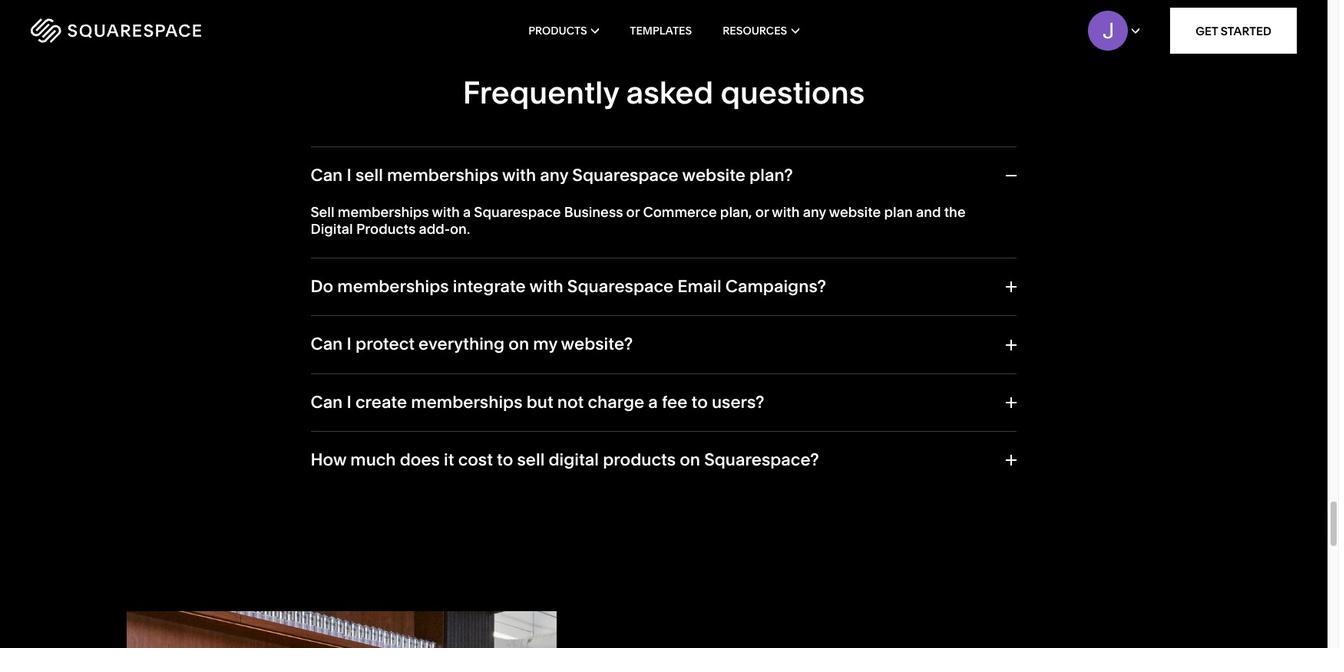 Task type: vqa. For each thing, say whether or not it's contained in the screenshot.
Professional Services link on the top
no



Task type: locate. For each thing, give the bounding box(es) containing it.
0 horizontal spatial a
[[463, 203, 471, 221]]

any
[[540, 165, 568, 185], [803, 203, 826, 221]]

squarespace
[[572, 165, 679, 185], [474, 203, 561, 221], [567, 276, 674, 297]]

can left the create
[[311, 392, 343, 413]]

memberships up 'add-'
[[387, 165, 498, 185]]

can
[[311, 165, 343, 185], [311, 334, 343, 355], [311, 392, 343, 413]]

1 horizontal spatial on
[[680, 450, 700, 471]]

0 horizontal spatial to
[[497, 450, 513, 471]]

3 i from the top
[[347, 392, 352, 413]]

digital
[[311, 220, 353, 238]]

resources
[[723, 24, 787, 38]]

asked
[[626, 73, 713, 111]]

or right plan, in the right of the page
[[755, 203, 769, 221]]

can i create memberships but not charge a fee to users?
[[311, 392, 764, 413]]

1 vertical spatial i
[[347, 334, 352, 355]]

website left plan
[[829, 203, 881, 221]]

templates
[[630, 24, 692, 38]]

0 vertical spatial on
[[508, 334, 529, 355]]

0 vertical spatial website
[[682, 165, 745, 185]]

commerce
[[643, 203, 717, 221]]

0 vertical spatial a
[[463, 203, 471, 221]]

2 or from the left
[[755, 203, 769, 221]]

my
[[533, 334, 557, 355]]

1 horizontal spatial website
[[829, 203, 881, 221]]

0 horizontal spatial or
[[626, 203, 640, 221]]

0 horizontal spatial products
[[356, 220, 416, 238]]

it
[[444, 450, 454, 471]]

0 vertical spatial sell
[[356, 165, 383, 185]]

1 horizontal spatial a
[[648, 392, 658, 413]]

memberships right sell at top
[[338, 203, 429, 221]]

does
[[400, 450, 440, 471]]

frequently asked questions
[[463, 73, 865, 111]]

to right fee
[[691, 392, 708, 413]]

2 i from the top
[[347, 334, 352, 355]]

on
[[508, 334, 529, 355], [680, 450, 700, 471]]

squarespace down can i sell memberships with any squarespace website plan?
[[474, 203, 561, 221]]

on left "my"
[[508, 334, 529, 355]]

0 vertical spatial products
[[528, 24, 587, 38]]

i
[[347, 165, 352, 185], [347, 334, 352, 355], [347, 392, 352, 413]]

sell memberships with a squarespace business or commerce plan, or with any website plan and the digital products add-on.
[[311, 203, 966, 238]]

1 vertical spatial sell
[[517, 450, 545, 471]]

can i sell memberships with any squarespace website plan?
[[311, 165, 793, 185]]

can down do
[[311, 334, 343, 355]]

charge
[[588, 392, 644, 413]]

website up plan, in the right of the page
[[682, 165, 745, 185]]

1 i from the top
[[347, 165, 352, 185]]

1 horizontal spatial or
[[755, 203, 769, 221]]

0 vertical spatial i
[[347, 165, 352, 185]]

get
[[1196, 23, 1218, 38]]

squarespace inside sell memberships with a squarespace business or commerce plan, or with any website plan and the digital products add-on.
[[474, 203, 561, 221]]

3 can from the top
[[311, 392, 343, 413]]

or
[[626, 203, 640, 221], [755, 203, 769, 221]]

can for can i protect everything on my website?
[[311, 334, 343, 355]]

website
[[682, 165, 745, 185], [829, 203, 881, 221]]

but
[[526, 392, 553, 413]]

i up digital
[[347, 165, 352, 185]]

0 horizontal spatial website
[[682, 165, 745, 185]]

products left 'add-'
[[356, 220, 416, 238]]

digital
[[549, 450, 599, 471]]

memberships
[[387, 165, 498, 185], [338, 203, 429, 221], [337, 276, 449, 297], [411, 392, 522, 413]]

do
[[311, 276, 333, 297]]

0 vertical spatial to
[[691, 392, 708, 413]]

the
[[944, 203, 966, 221]]

squarespace up sell memberships with a squarespace business or commerce plan, or with any website plan and the digital products add-on. at top
[[572, 165, 679, 185]]

how much does it cost to sell digital products on squarespace?
[[311, 450, 819, 471]]

1 vertical spatial any
[[803, 203, 826, 221]]

2 vertical spatial can
[[311, 392, 343, 413]]

sell
[[356, 165, 383, 185], [517, 450, 545, 471]]

a right 'add-'
[[463, 203, 471, 221]]

1 vertical spatial can
[[311, 334, 343, 355]]

memberships inside sell memberships with a squarespace business or commerce plan, or with any website plan and the digital products add-on.
[[338, 203, 429, 221]]

get started link
[[1170, 8, 1297, 54]]

0 vertical spatial squarespace
[[572, 165, 679, 185]]

1 vertical spatial on
[[680, 450, 700, 471]]

a left fee
[[648, 392, 658, 413]]

can i protect everything on my website?
[[311, 334, 633, 355]]

1 vertical spatial squarespace
[[474, 203, 561, 221]]

or right business
[[626, 203, 640, 221]]

products inside sell memberships with a squarespace business or commerce plan, or with any website plan and the digital products add-on.
[[356, 220, 416, 238]]

i left protect
[[347, 334, 352, 355]]

squarespace up website?
[[567, 276, 674, 297]]

0 vertical spatial any
[[540, 165, 568, 185]]

on right products
[[680, 450, 700, 471]]

with
[[502, 165, 536, 185], [432, 203, 460, 221], [772, 203, 800, 221], [529, 276, 563, 297]]

not
[[557, 392, 584, 413]]

1 vertical spatial products
[[356, 220, 416, 238]]

1 vertical spatial website
[[829, 203, 881, 221]]

1 horizontal spatial any
[[803, 203, 826, 221]]

1 horizontal spatial products
[[528, 24, 587, 38]]

to
[[691, 392, 708, 413], [497, 450, 513, 471]]

0 vertical spatial can
[[311, 165, 343, 185]]

1 vertical spatial to
[[497, 450, 513, 471]]

plan,
[[720, 203, 752, 221]]

much
[[350, 450, 396, 471]]

can up sell at top
[[311, 165, 343, 185]]

to right 'cost'
[[497, 450, 513, 471]]

i left the create
[[347, 392, 352, 413]]

squarespace for a
[[474, 203, 561, 221]]

1 can from the top
[[311, 165, 343, 185]]

2 vertical spatial i
[[347, 392, 352, 413]]

2 can from the top
[[311, 334, 343, 355]]

sell
[[311, 203, 334, 221]]

products up frequently
[[528, 24, 587, 38]]

i for sell
[[347, 165, 352, 185]]

a
[[463, 203, 471, 221], [648, 392, 658, 413]]

2 vertical spatial squarespace
[[567, 276, 674, 297]]

squarespace logo link
[[31, 18, 284, 43]]

products
[[528, 24, 587, 38], [356, 220, 416, 238]]



Task type: describe. For each thing, give the bounding box(es) containing it.
questions
[[721, 73, 865, 111]]

business
[[564, 203, 623, 221]]

i for protect
[[347, 334, 352, 355]]

resources button
[[723, 0, 799, 61]]

how
[[311, 450, 346, 471]]

and
[[916, 203, 941, 221]]

memberships down can i protect everything on my website?
[[411, 392, 522, 413]]

website inside sell memberships with a squarespace business or commerce plan, or with any website plan and the digital products add-on.
[[829, 203, 881, 221]]

frequently
[[463, 73, 619, 111]]

create
[[356, 392, 407, 413]]

customer care advisors. image
[[126, 612, 556, 649]]

templates link
[[630, 0, 692, 61]]

can for can i create memberships but not charge a fee to users?
[[311, 392, 343, 413]]

squarespace for with
[[567, 276, 674, 297]]

i for create
[[347, 392, 352, 413]]

products inside button
[[528, 24, 587, 38]]

a inside sell memberships with a squarespace business or commerce plan, or with any website plan and the digital products add-on.
[[463, 203, 471, 221]]

plan
[[884, 203, 913, 221]]

1 horizontal spatial sell
[[517, 450, 545, 471]]

can for can i sell memberships with any squarespace website plan?
[[311, 165, 343, 185]]

protect
[[356, 334, 415, 355]]

integrate
[[453, 276, 526, 297]]

email
[[677, 276, 722, 297]]

started
[[1221, 23, 1271, 38]]

plan?
[[749, 165, 793, 185]]

products
[[603, 450, 676, 471]]

users?
[[712, 392, 764, 413]]

0 horizontal spatial sell
[[356, 165, 383, 185]]

do memberships integrate with squarespace email campaigns?
[[311, 276, 826, 297]]

memberships up protect
[[337, 276, 449, 297]]

everything
[[419, 334, 505, 355]]

on.
[[450, 220, 470, 238]]

1 or from the left
[[626, 203, 640, 221]]

any inside sell memberships with a squarespace business or commerce plan, or with any website plan and the digital products add-on.
[[803, 203, 826, 221]]

products button
[[528, 0, 599, 61]]

add-
[[419, 220, 450, 238]]

website?
[[561, 334, 633, 355]]

1 horizontal spatial to
[[691, 392, 708, 413]]

fee
[[662, 392, 687, 413]]

cost
[[458, 450, 493, 471]]

campaigns?
[[725, 276, 826, 297]]

0 horizontal spatial on
[[508, 334, 529, 355]]

1 vertical spatial a
[[648, 392, 658, 413]]

0 horizontal spatial any
[[540, 165, 568, 185]]

squarespace logo image
[[31, 18, 201, 43]]

get started
[[1196, 23, 1271, 38]]

squarespace?
[[704, 450, 819, 471]]



